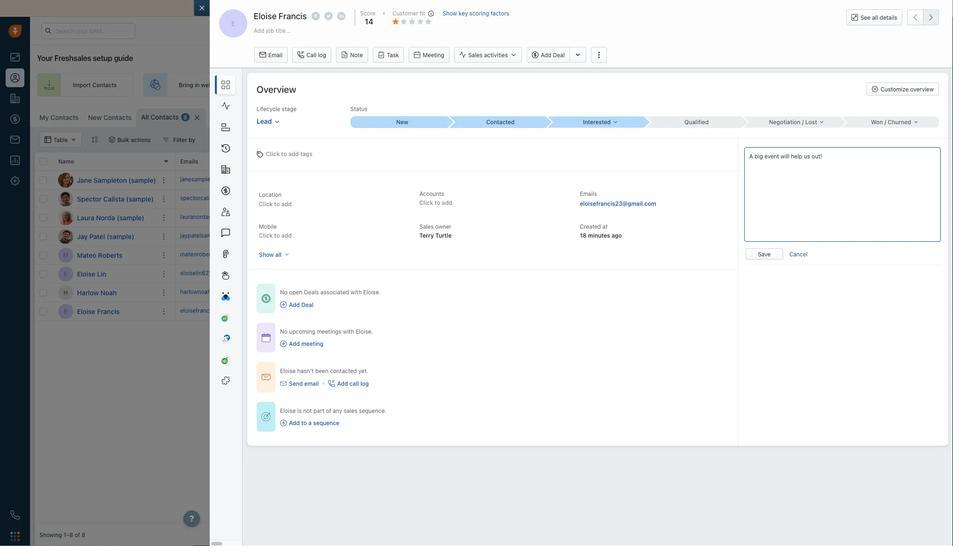 Task type: vqa. For each thing, say whether or not it's contained in the screenshot.
J icon to the bottom
yes



Task type: describe. For each thing, give the bounding box(es) containing it.
linkedin circled image
[[337, 11, 346, 21]]

h
[[64, 290, 68, 296]]

1 horizontal spatial log
[[361, 381, 369, 388]]

no upcoming meetings with eloise.
[[280, 329, 373, 335]]

e inside overview dialog
[[232, 20, 235, 27]]

in
[[195, 82, 200, 88]]

stage
[[282, 106, 297, 112]]

note
[[350, 52, 363, 58]]

facebook circled image
[[312, 11, 320, 21]]

press space to select this row. row containing eloisefrancis23@gmail.com
[[176, 303, 949, 322]]

spector calista (sample)
[[77, 195, 154, 203]]

my contacts
[[39, 114, 79, 122]]

press space to select this row. row containing eloise francis
[[35, 303, 176, 322]]

press space to select this row. row containing eloise lin
[[35, 265, 176, 284]]

eloisefrancis23@gmail.com + click to add
[[180, 308, 287, 314]]

cancel
[[790, 251, 808, 258]]

add down the is
[[289, 420, 300, 427]]

qualified inside overview dialog
[[685, 119, 709, 126]]

name row
[[35, 153, 176, 171]]

show for show all
[[259, 252, 274, 258]]

add left contact
[[910, 113, 921, 120]]

eloise inside eloise francis link
[[77, 308, 95, 316]]

eloiselin621@gmail.com
[[180, 270, 244, 277]]

contacted
[[330, 368, 357, 375]]

twitter circled image
[[324, 11, 333, 21]]

harlow
[[77, 289, 99, 297]]

1 vertical spatial deal
[[301, 302, 314, 308]]

show for show key scoring factors
[[443, 10, 457, 17]]

(sample) for laura norda (sample)
[[117, 214, 144, 222]]

1–8
[[64, 532, 73, 539]]

from
[[544, 4, 559, 12]]

have
[[504, 4, 518, 12]]

import contacts for import contacts button
[[828, 113, 872, 120]]

e for eloise lin
[[64, 271, 67, 278]]

see
[[861, 14, 871, 21]]

note button
[[336, 47, 368, 63]]

all contacts 8
[[141, 113, 187, 121]]

norda
[[96, 214, 115, 222]]

+ click to add for eloiselin621@gmail.com
[[251, 270, 287, 277]]

to inside location click to add
[[274, 201, 280, 207]]

press space to select this row. row containing 15
[[176, 265, 949, 284]]

3684932360
[[251, 176, 286, 183]]

m
[[63, 252, 68, 259]]

container_wx8msf4aqz5i3rn1 image left upcoming
[[261, 333, 271, 343]]

lauranordasample@gmail.com link
[[180, 213, 260, 223]]

call log button
[[292, 47, 331, 63]]

press space to select this row. row containing jaypatelsample@gmail.com
[[176, 228, 949, 246]]

patel
[[89, 233, 105, 241]]

import contacts for import contacts link
[[73, 82, 117, 88]]

phone element
[[6, 507, 24, 525]]

what's new image
[[885, 28, 892, 35]]

jaypatelsample@gmail.com + click to add
[[180, 233, 287, 239]]

8 inside all contacts 8
[[183, 114, 187, 121]]

task button
[[373, 47, 404, 63]]

send email image
[[860, 27, 867, 35]]

emails for emails eloisefrancis23@gmail.com
[[580, 191, 597, 197]]

actions
[[131, 137, 151, 143]]

add deal inside add deal button
[[541, 52, 565, 58]]

no open deals associated with eloise.
[[280, 289, 381, 296]]

add left call
[[337, 381, 348, 388]]

filter by button
[[157, 132, 201, 148]]

minutes
[[588, 232, 610, 239]]

j image for jay patel (sample)
[[58, 229, 73, 244]]

all
[[141, 113, 149, 121]]

showing
[[39, 532, 62, 539]]

qualified inside press space to select this row. row
[[613, 196, 637, 203]]

email button
[[254, 47, 288, 63]]

bring
[[179, 82, 193, 88]]

task
[[387, 52, 399, 58]]

jaypatelsample@gmail.com
[[180, 233, 252, 239]]

owner
[[435, 224, 452, 230]]

lifecycle stage
[[257, 106, 297, 112]]

noah
[[100, 289, 117, 297]]

container_wx8msf4aqz5i3rn1 image inside add deal link
[[280, 302, 287, 308]]

laura norda (sample) link
[[77, 213, 144, 223]]

1 vertical spatial 8
[[82, 532, 85, 539]]

contacted
[[486, 119, 515, 126]]

big
[[755, 153, 763, 160]]

contacts inside button
[[847, 113, 872, 120]]

1 vertical spatial with
[[343, 329, 354, 335]]

table
[[791, 113, 804, 120]]

negotiation
[[769, 119, 801, 126]]

sales owner terry turtle
[[420, 224, 452, 239]]

to inside accounts click to add
[[435, 200, 440, 206]]

cancel link
[[790, 250, 808, 259]]

francis inside press space to select this row. row
[[97, 308, 120, 316]]

12 more... button
[[208, 111, 254, 124]]

+ click to add for harlownoah1@gmail.com
[[251, 289, 287, 295]]

customize for customize table
[[760, 113, 789, 120]]

you
[[473, 4, 484, 12]]

add meeting
[[289, 341, 324, 348]]

contact
[[922, 113, 944, 120]]

eloise francis inside overview dialog
[[254, 11, 307, 21]]

interested button
[[547, 117, 645, 128]]

roberts
[[98, 252, 123, 259]]

created
[[580, 224, 601, 230]]

leads
[[224, 82, 238, 88]]

3684932360 link
[[251, 176, 286, 185]]

add to a sequence
[[289, 420, 340, 427]]

janesampleton@gmail.com 3684932360
[[180, 176, 286, 183]]

add left job
[[254, 27, 264, 34]]

sales inside overview dialog
[[344, 408, 357, 415]]

lead
[[257, 117, 272, 125]]

negotiation / lost
[[769, 119, 817, 126]]

+ add task
[[321, 290, 350, 296]]

import contacts button
[[815, 108, 877, 124]]

15 grid
[[35, 152, 949, 524]]

deal inside button
[[553, 52, 565, 58]]

website
[[201, 82, 222, 88]]

bring in website leads
[[179, 82, 238, 88]]

add down from in the top right of the page
[[541, 52, 552, 58]]

jane sampleton (sample) link
[[77, 176, 156, 185]]

your freshsales setup guide
[[37, 54, 133, 63]]

0 vertical spatial eloise.
[[363, 289, 381, 296]]

add inside 15 row group
[[326, 290, 337, 296]]

freshworks switcher image
[[10, 532, 20, 542]]

freshsales
[[54, 54, 91, 63]]

import for import contacts button
[[828, 113, 846, 120]]

2 vertical spatial all
[[275, 252, 282, 258]]

no for no open deals associated with eloise.
[[280, 289, 288, 296]]

container_wx8msf4aqz5i3rn1 image inside filter by button
[[163, 137, 170, 143]]

spectorcalista@gmail.com 3684945781
[[180, 195, 285, 202]]

save
[[758, 251, 771, 258]]

press space to select this row. row containing janesampleton@gmail.com
[[176, 171, 949, 190]]

(sample) for jane sampleton (sample)
[[129, 177, 156, 184]]

add inside accounts click to add
[[442, 200, 452, 206]]

18
[[580, 232, 587, 239]]

0 horizontal spatial of
[[75, 532, 80, 539]]

eloise francis inside 15 grid
[[77, 308, 120, 316]]

click to add tags
[[266, 151, 313, 157]]

deals
[[304, 289, 319, 296]]

j image for jane sampleton (sample)
[[58, 173, 73, 188]]

close image
[[939, 6, 944, 11]]

press space to select this row. row containing jane sampleton (sample)
[[35, 171, 176, 190]]

ago
[[612, 232, 622, 239]]

add inside mobile click to add
[[281, 232, 292, 239]]

import contacts group
[[815, 108, 893, 124]]

row group containing jane sampleton (sample)
[[35, 171, 176, 322]]

add contact
[[910, 113, 944, 120]]

container_wx8msf4aqz5i3rn1 image inside customize table button
[[752, 113, 758, 120]]

click inside location click to add
[[259, 201, 273, 207]]

see all details button
[[847, 9, 903, 25]]

email
[[268, 52, 283, 58]]

call
[[307, 52, 317, 58]]

a
[[750, 153, 753, 160]]

eloise inside eloise lin link
[[77, 270, 95, 278]]

overview dialog
[[194, 0, 953, 547]]

yet.
[[359, 368, 368, 375]]

interested link
[[547, 117, 645, 128]]

mateo
[[77, 252, 96, 259]]

eloise hasn't been contacted yet.
[[280, 368, 368, 375]]



Task type: locate. For each thing, give the bounding box(es) containing it.
import for import contacts link
[[73, 82, 91, 88]]

0 horizontal spatial sales
[[344, 408, 357, 415]]

customer fit
[[393, 10, 425, 17]]

+ click to add left "open"
[[251, 289, 287, 295]]

0 horizontal spatial eloisefrancis23@gmail.com link
[[180, 307, 253, 317]]

1 vertical spatial e
[[64, 271, 67, 278]]

1 vertical spatial show
[[259, 252, 274, 258]]

see all details
[[861, 14, 898, 21]]

1 horizontal spatial emails
[[580, 191, 597, 197]]

to inside mobile click to add
[[274, 232, 280, 239]]

4167348672
[[251, 214, 285, 220]]

e
[[232, 20, 235, 27], [64, 271, 67, 278], [64, 309, 67, 315]]

1 vertical spatial eloisefrancis23@gmail.com link
[[180, 307, 253, 317]]

container_wx8msf4aqz5i3rn1 image inside bulk actions button
[[109, 137, 115, 143]]

0 horizontal spatial import contacts
[[73, 82, 117, 88]]

1 horizontal spatial show
[[443, 10, 457, 17]]

customize
[[881, 86, 909, 92], [760, 113, 789, 120]]

1 + click to add from the top
[[251, 251, 287, 258]]

new contacts
[[88, 114, 132, 122]]

j image left 'jay'
[[58, 229, 73, 244]]

with right task
[[351, 289, 362, 296]]

press space to select this row. row containing mateo roberts
[[35, 246, 176, 265]]

laura
[[77, 214, 94, 222]]

francis up title...
[[279, 11, 307, 21]]

sales inside "sales owner terry turtle"
[[420, 224, 434, 230]]

container_wx8msf4aqz5i3rn1 image left bulk
[[109, 137, 115, 143]]

any
[[333, 408, 342, 415]]

new
[[88, 114, 102, 122], [396, 119, 408, 126]]

0 horizontal spatial deal
[[301, 302, 314, 308]]

press space to select this row. row containing spector calista (sample)
[[35, 190, 176, 209]]

1 vertical spatial import contacts
[[828, 113, 872, 120]]

add up add deal link
[[326, 290, 337, 296]]

1 vertical spatial no
[[280, 329, 288, 335]]

container_wx8msf4aqz5i3rn1 image for add call log
[[328, 381, 335, 388]]

0 vertical spatial eloisefrancis23@gmail.com link
[[580, 199, 656, 208]]

container_wx8msf4aqz5i3rn1 image left send
[[261, 373, 271, 382]]

0 horizontal spatial qualified
[[613, 196, 637, 203]]

import all your sales data link
[[384, 4, 464, 12]]

emails down by
[[180, 158, 198, 165]]

0 horizontal spatial sales
[[420, 224, 434, 230]]

churned
[[888, 119, 912, 126]]

1 vertical spatial eloise francis
[[77, 308, 120, 316]]

no left "open"
[[280, 289, 288, 296]]

0 vertical spatial francis
[[279, 11, 307, 21]]

status
[[351, 106, 368, 112]]

0 vertical spatial import contacts
[[73, 82, 117, 88]]

meeting
[[423, 52, 445, 58]]

1 vertical spatial of
[[75, 532, 80, 539]]

4167348672 link
[[251, 213, 285, 223]]

francis down noah
[[97, 308, 120, 316]]

janesampleton@gmail.com
[[180, 176, 251, 183]]

sales for sales owner terry turtle
[[420, 224, 434, 230]]

customize for customize overview
[[881, 86, 909, 92]]

sales activities button
[[454, 47, 527, 63], [454, 47, 522, 63]]

15 row group
[[176, 171, 949, 322]]

press space to select this row. row containing harlow noah
[[35, 284, 176, 303]]

phone image
[[10, 511, 20, 521]]

eloise left the is
[[280, 408, 296, 415]]

8
[[183, 114, 187, 121], [82, 532, 85, 539]]

deal
[[553, 52, 565, 58], [301, 302, 314, 308]]

score 14
[[360, 10, 376, 26]]

call log
[[307, 52, 326, 58]]

eloisefrancis23@gmail.com inside 15 row group
[[180, 308, 253, 314]]

sampleton
[[94, 177, 127, 184]]

0 horizontal spatial all
[[275, 252, 282, 258]]

0 vertical spatial all
[[406, 4, 413, 12]]

eloise francis link
[[77, 307, 120, 317]]

0 vertical spatial add deal
[[541, 52, 565, 58]]

new inside overview dialog
[[396, 119, 408, 126]]

1 vertical spatial log
[[361, 381, 369, 388]]

0 vertical spatial show
[[443, 10, 457, 17]]

container_wx8msf4aqz5i3rn1 image for add to a sequence
[[280, 420, 287, 427]]

click inside mobile click to add
[[259, 232, 273, 239]]

associated
[[320, 289, 349, 296]]

1 horizontal spatial qualified
[[685, 119, 709, 126]]

0 horizontal spatial show
[[259, 252, 274, 258]]

/ right won
[[885, 119, 887, 126]]

eloise. right task
[[363, 289, 381, 296]]

2 horizontal spatial all
[[872, 14, 878, 21]]

import inside button
[[828, 113, 846, 120]]

customize inside overview dialog
[[881, 86, 909, 92]]

import down your freshsales setup guide
[[73, 82, 91, 88]]

location
[[259, 192, 282, 198]]

all inside button
[[872, 14, 878, 21]]

scoring
[[470, 10, 489, 17]]

eloise left the lin
[[77, 270, 95, 278]]

1 vertical spatial francis
[[97, 308, 120, 316]]

0 vertical spatial sales
[[430, 4, 446, 12]]

8 right 1–8
[[82, 532, 85, 539]]

click inside accounts click to add
[[420, 200, 433, 206]]

1 vertical spatial emails
[[580, 191, 597, 197]]

all for details
[[872, 14, 878, 21]]

eloise. right meetings
[[356, 329, 373, 335]]

+ click to add down show all
[[251, 270, 287, 277]]

mateo roberts
[[77, 252, 123, 259]]

Search your CRM... text field
[[41, 23, 135, 39]]

1 horizontal spatial import
[[384, 4, 404, 12]]

(sample) for spector calista (sample)
[[126, 195, 154, 203]]

0 vertical spatial sales
[[468, 52, 483, 58]]

14 button
[[363, 17, 373, 26]]

tags
[[300, 151, 313, 157]]

show
[[443, 10, 457, 17], [259, 252, 274, 258]]

1 vertical spatial + click to add
[[251, 270, 287, 277]]

francis
[[279, 11, 307, 21], [97, 308, 120, 316]]

eloisefrancis23@gmail.com link up at
[[580, 199, 656, 208]]

0 horizontal spatial 8
[[82, 532, 85, 539]]

sales right any
[[344, 408, 357, 415]]

1 vertical spatial import
[[73, 82, 91, 88]]

1 horizontal spatial customize
[[881, 86, 909, 92]]

sales right fit
[[430, 4, 446, 12]]

job
[[266, 27, 274, 34]]

add to a sequence link
[[280, 420, 387, 428]]

press space to select this row. row containing jay patel (sample)
[[35, 228, 176, 246]]

with right meetings
[[343, 329, 354, 335]]

harlownoah1@gmail.com link
[[180, 288, 246, 298]]

eloisefrancis23@gmail.com inside overview dialog
[[580, 201, 656, 207]]

0 vertical spatial deal
[[553, 52, 565, 58]]

lauranordasample@gmail.com
[[180, 214, 260, 220]]

import contacts down setup on the left top
[[73, 82, 117, 88]]

/ left lost at the top of the page
[[802, 119, 804, 126]]

unqualified
[[613, 234, 643, 240]]

all left your
[[406, 4, 413, 12]]

+ click to add for mateoroberts871@gmail.com
[[251, 251, 287, 258]]

import right lost at the top of the page
[[828, 113, 846, 120]]

add down upcoming
[[289, 341, 300, 348]]

key
[[459, 10, 468, 17]]

1 horizontal spatial add deal
[[541, 52, 565, 58]]

12
[[222, 115, 228, 121]]

0 horizontal spatial emails
[[180, 158, 198, 165]]

calista
[[103, 195, 124, 203]]

2 vertical spatial + click to add
[[251, 289, 287, 295]]

customize table button
[[745, 108, 811, 124]]

1 vertical spatial j image
[[58, 229, 73, 244]]

add deal inside add deal link
[[289, 302, 314, 308]]

2 + click to add from the top
[[251, 270, 287, 277]]

/ inside won / churned 'button'
[[885, 119, 887, 126]]

contacted link
[[449, 116, 547, 128]]

lead link
[[257, 113, 280, 126]]

new for new
[[396, 119, 408, 126]]

1 horizontal spatial eloisefrancis23@gmail.com
[[580, 201, 656, 207]]

emails
[[180, 158, 198, 165], [580, 191, 597, 197]]

0 horizontal spatial francis
[[97, 308, 120, 316]]

add deal button
[[527, 47, 570, 63]]

all for your
[[406, 4, 413, 12]]

1 horizontal spatial deal
[[553, 52, 565, 58]]

mobile click to add
[[259, 224, 292, 239]]

1 vertical spatial customize
[[760, 113, 789, 120]]

mateo roberts link
[[77, 251, 123, 260]]

2 vertical spatial e
[[64, 309, 67, 315]]

(sample) down spector calista (sample) link
[[117, 214, 144, 222]]

customize overview
[[881, 86, 934, 92]]

mateoroberts871@gmail.com
[[180, 251, 258, 258]]

import right score
[[384, 4, 404, 12]]

row group
[[35, 171, 176, 322]]

eloise up send
[[280, 368, 296, 375]]

+ click to add down mobile click to add
[[251, 251, 287, 258]]

customize overview button
[[867, 83, 939, 96]]

add deal down "open"
[[289, 302, 314, 308]]

j image left jane at the top left of the page
[[58, 173, 73, 188]]

to
[[520, 4, 526, 12], [281, 151, 287, 157], [435, 200, 440, 206], [274, 201, 280, 207], [274, 232, 280, 239], [270, 233, 276, 239], [270, 251, 276, 258], [270, 270, 276, 277], [270, 289, 276, 295], [270, 308, 276, 314], [301, 420, 307, 427]]

1 horizontal spatial import contacts
[[828, 113, 872, 120]]

0 vertical spatial 8
[[183, 114, 187, 121]]

1 vertical spatial add deal
[[289, 302, 314, 308]]

1 j image from the top
[[58, 173, 73, 188]]

press space to select this row. row
[[35, 171, 176, 190], [176, 171, 949, 190], [35, 190, 176, 209], [176, 190, 949, 209], [35, 209, 176, 228], [176, 209, 949, 228], [35, 228, 176, 246], [176, 228, 949, 246], [35, 246, 176, 265], [176, 246, 949, 265], [35, 265, 176, 284], [176, 265, 949, 284], [35, 284, 176, 303], [176, 284, 949, 303], [35, 303, 176, 322], [176, 303, 949, 322]]

jay patel (sample) link
[[77, 232, 134, 242]]

container_wx8msf4aqz5i3rn1 image inside add to a sequence link
[[280, 420, 287, 427]]

0 vertical spatial log
[[318, 52, 326, 58]]

1 horizontal spatial 8
[[183, 114, 187, 121]]

eloisefrancis23@gmail.com link
[[580, 199, 656, 208], [180, 307, 253, 317]]

add inside location click to add
[[281, 201, 292, 207]]

0 vertical spatial j image
[[58, 173, 73, 188]]

eloise
[[254, 11, 277, 21], [77, 270, 95, 278], [77, 308, 95, 316], [280, 368, 296, 375], [280, 408, 296, 415]]

1 horizontal spatial sales
[[468, 52, 483, 58]]

3 + click to add from the top
[[251, 289, 287, 295]]

1 vertical spatial eloisefrancis23@gmail.com
[[180, 308, 253, 314]]

name
[[58, 158, 74, 165]]

francis inside overview dialog
[[279, 11, 307, 21]]

2 / from the left
[[885, 119, 887, 126]]

8 up filter by
[[183, 114, 187, 121]]

0 horizontal spatial log
[[318, 52, 326, 58]]

a
[[308, 420, 312, 427]]

1 horizontal spatial all
[[406, 4, 413, 12]]

eloise up job
[[254, 11, 277, 21]]

2 j image from the top
[[58, 229, 73, 244]]

import
[[384, 4, 404, 12], [73, 82, 91, 88], [828, 113, 846, 120]]

0 vertical spatial import
[[384, 4, 404, 12]]

new for new contacts
[[88, 114, 102, 122]]

log right call
[[361, 381, 369, 388]]

all right see
[[872, 14, 878, 21]]

cell
[[739, 171, 949, 190], [316, 190, 387, 208], [457, 190, 528, 208], [739, 190, 949, 208], [316, 209, 387, 227], [457, 209, 528, 227], [739, 209, 949, 227], [316, 228, 387, 246], [457, 228, 528, 246], [739, 228, 949, 246], [316, 246, 387, 265], [387, 246, 457, 265], [457, 246, 528, 265], [528, 246, 598, 265], [598, 246, 668, 265], [739, 246, 949, 265], [739, 265, 949, 284], [387, 284, 457, 302], [457, 284, 528, 302], [528, 284, 598, 302], [598, 284, 668, 302], [739, 284, 949, 302], [316, 303, 387, 321], [387, 303, 457, 321], [457, 303, 528, 321], [528, 303, 598, 321], [598, 303, 668, 321], [739, 303, 949, 321]]

add deal down from in the top right of the page
[[541, 52, 565, 58]]

accounts
[[420, 191, 444, 197]]

eloisefrancis23@gmail.com
[[580, 201, 656, 207], [180, 308, 253, 314]]

1 horizontal spatial of
[[326, 408, 331, 415]]

eloise francis up title...
[[254, 11, 307, 21]]

upcoming
[[289, 329, 315, 335]]

import contacts inside button
[[828, 113, 872, 120]]

eloise francis down harlow noah link
[[77, 308, 120, 316]]

container_wx8msf4aqz5i3rn1 image left a
[[280, 420, 287, 427]]

0 vertical spatial no
[[280, 289, 288, 296]]

emails up created
[[580, 191, 597, 197]]

log right call on the left top of page
[[318, 52, 326, 58]]

sales left the activities
[[468, 52, 483, 58]]

1 horizontal spatial new
[[396, 119, 408, 126]]

open
[[289, 289, 303, 296]]

container_wx8msf4aqz5i3rn1 image
[[752, 113, 758, 120], [163, 137, 170, 143], [261, 294, 271, 304], [280, 302, 287, 308], [280, 341, 287, 348], [280, 381, 287, 388], [261, 413, 271, 422]]

log
[[318, 52, 326, 58], [361, 381, 369, 388]]

eloisefrancis23@gmail.com link down harlownoah1@gmail.com link
[[180, 307, 253, 317]]

3684945781 link
[[251, 194, 285, 204]]

harlow noah link
[[77, 288, 117, 298]]

1 horizontal spatial /
[[885, 119, 887, 126]]

add deal link
[[280, 301, 381, 309]]

press space to select this row. row containing spectorcalista@gmail.com
[[176, 190, 949, 209]]

add down "open"
[[289, 302, 300, 308]]

1 horizontal spatial eloise francis
[[254, 11, 307, 21]]

0 horizontal spatial customize
[[760, 113, 789, 120]]

sales for sales activities
[[468, 52, 483, 58]]

show inside show key scoring factors 'link'
[[443, 10, 457, 17]]

1 no from the top
[[280, 289, 288, 296]]

sequence.
[[359, 408, 387, 415]]

activities
[[484, 52, 508, 58]]

press space to select this row. row containing lauranordasample@gmail.com
[[176, 209, 949, 228]]

send email
[[289, 381, 319, 388]]

eloisefrancis23@gmail.com down harlownoah1@gmail.com link
[[180, 308, 253, 314]]

(sample) for jay patel (sample)
[[107, 233, 134, 241]]

container_wx8msf4aqz5i3rn1 image for bulk actions
[[109, 137, 115, 143]]

filter
[[173, 137, 187, 143]]

won / churned link
[[841, 117, 939, 128]]

0 vertical spatial eloisefrancis23@gmail.com
[[580, 201, 656, 207]]

is
[[297, 408, 302, 415]]

import contacts right lost at the top of the page
[[828, 113, 872, 120]]

no for no upcoming meetings with eloise.
[[280, 329, 288, 335]]

press space to select this row. row containing harlownoah1@gmail.com
[[176, 284, 949, 303]]

2 horizontal spatial import
[[828, 113, 846, 120]]

emails inside the emails eloisefrancis23@gmail.com
[[580, 191, 597, 197]]

1 vertical spatial eloise.
[[356, 329, 373, 335]]

show key scoring factors
[[443, 10, 510, 17]]

eloise down harlow
[[77, 308, 95, 316]]

j image
[[58, 173, 73, 188], [58, 229, 73, 244]]

fit
[[420, 10, 425, 17]]

at
[[603, 224, 608, 230]]

1 horizontal spatial eloisefrancis23@gmail.com link
[[580, 199, 656, 208]]

eloisefrancis23@gmail.com up at
[[580, 201, 656, 207]]

0 horizontal spatial eloisefrancis23@gmail.com
[[180, 308, 253, 314]]

1 vertical spatial sales
[[344, 408, 357, 415]]

1 vertical spatial all
[[872, 14, 878, 21]]

0 horizontal spatial add deal
[[289, 302, 314, 308]]

(sample) right sampleton
[[129, 177, 156, 184]]

new contacts button
[[83, 108, 136, 127], [88, 114, 132, 122]]

0 vertical spatial + click to add
[[251, 251, 287, 258]]

l image
[[58, 211, 73, 226]]

of left any
[[326, 408, 331, 415]]

harlownoah1@gmail.com
[[180, 289, 246, 295]]

0 vertical spatial emails
[[180, 158, 198, 165]]

2 vertical spatial import
[[828, 113, 846, 120]]

no left upcoming
[[280, 329, 288, 335]]

/ for negotiation
[[802, 119, 804, 126]]

contacts
[[92, 82, 117, 88], [847, 113, 872, 120], [151, 113, 179, 121], [51, 114, 79, 122], [104, 114, 132, 122]]

1 / from the left
[[802, 119, 804, 126]]

work
[[251, 158, 265, 165]]

container_wx8msf4aqz5i3rn1 image inside the add meeting link
[[280, 341, 287, 348]]

email
[[304, 381, 319, 388]]

of right 1–8
[[75, 532, 80, 539]]

0 vertical spatial eloise francis
[[254, 11, 307, 21]]

/ inside the negotiation / lost button
[[802, 119, 804, 126]]

(sample) right calista
[[126, 195, 154, 203]]

1 horizontal spatial sales
[[430, 4, 446, 12]]

0 horizontal spatial new
[[88, 114, 102, 122]]

jaypatelsample@gmail.com link
[[180, 232, 252, 242]]

show left the "key"
[[443, 10, 457, 17]]

emails eloisefrancis23@gmail.com
[[580, 191, 656, 207]]

⌘
[[258, 115, 264, 121]]

1 vertical spatial sales
[[420, 224, 434, 230]]

press space to select this row. row containing mateoroberts871@gmail.com
[[176, 246, 949, 265]]

0 horizontal spatial eloise francis
[[77, 308, 120, 316]]

of inside overview dialog
[[326, 408, 331, 415]]

emails for emails
[[180, 158, 198, 165]]

press space to select this row. row containing laura norda (sample)
[[35, 209, 176, 228]]

0 vertical spatial e
[[232, 20, 235, 27]]

container_wx8msf4aqz5i3rn1 image down eloise hasn't been contacted yet.
[[328, 381, 335, 388]]

1 horizontal spatial francis
[[279, 11, 307, 21]]

0 vertical spatial customize
[[881, 86, 909, 92]]

0 vertical spatial with
[[351, 289, 362, 296]]

1 vertical spatial qualified
[[613, 196, 637, 203]]

show down mobile click to add
[[259, 252, 274, 258]]

0 horizontal spatial import
[[73, 82, 91, 88]]

all contacts link
[[141, 113, 179, 122]]

all down mobile click to add
[[275, 252, 282, 258]]

0 vertical spatial qualified
[[685, 119, 709, 126]]

0 vertical spatial of
[[326, 408, 331, 415]]

(sample) down laura norda (sample) link
[[107, 233, 134, 241]]

title...
[[276, 27, 291, 34]]

2 no from the top
[[280, 329, 288, 335]]

e for eloise francis
[[64, 309, 67, 315]]

log inside call log button
[[318, 52, 326, 58]]

emails inside 15 grid
[[180, 158, 198, 165]]

s image
[[58, 192, 73, 207]]

sales up terry
[[420, 224, 434, 230]]

/ for won
[[885, 119, 887, 126]]

container_wx8msf4aqz5i3rn1 image
[[109, 137, 115, 143], [261, 333, 271, 343], [261, 373, 271, 382], [328, 381, 335, 388], [280, 420, 287, 427]]

0 horizontal spatial /
[[802, 119, 804, 126]]



